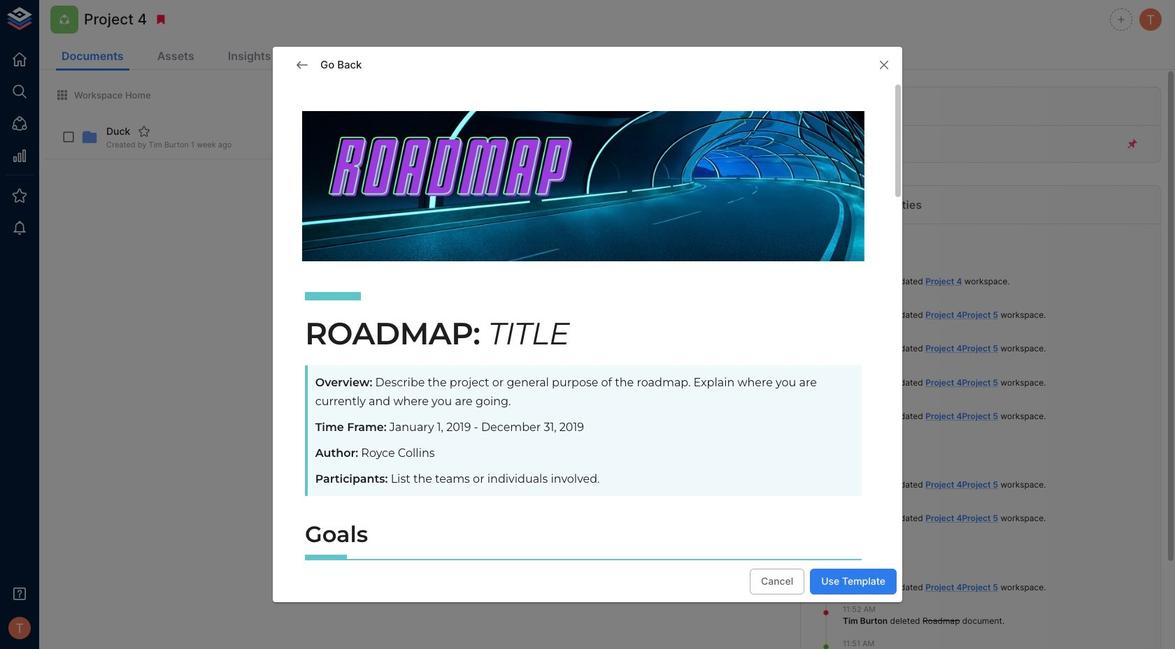 Task type: locate. For each thing, give the bounding box(es) containing it.
dialog
[[273, 47, 902, 650]]

unpin image
[[1126, 138, 1139, 151]]



Task type: describe. For each thing, give the bounding box(es) containing it.
favorite image
[[138, 125, 151, 138]]

remove bookmark image
[[155, 13, 167, 26]]



Task type: vqa. For each thing, say whether or not it's contained in the screenshot.
More
no



